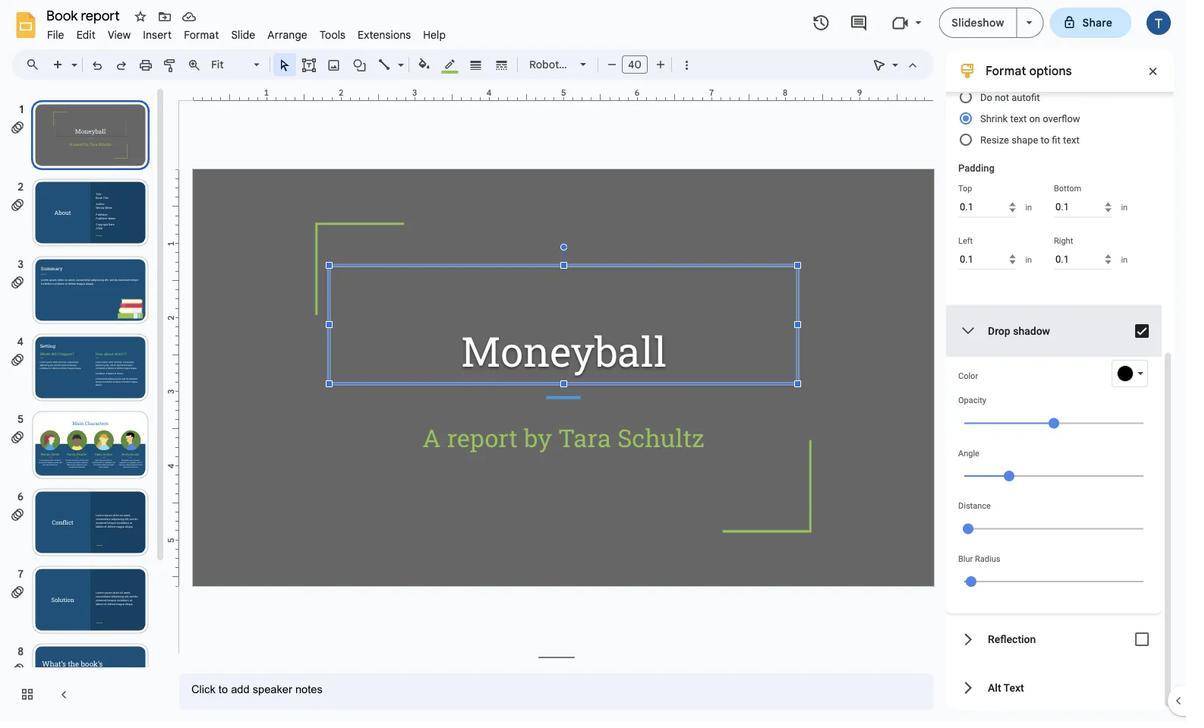 Task type: locate. For each thing, give the bounding box(es) containing it.
in right left padding, measured in inches. value must be between 0 and 6.0998 'text field'
[[1026, 255, 1033, 264]]

text inside shrink text on overflow option
[[1011, 113, 1027, 124]]

in right top padding, measured in inches. value must be between 0 and 1.3688 text box
[[1026, 203, 1033, 212]]

top
[[959, 184, 973, 193]]

insert menu item
[[137, 26, 178, 44]]

in for right
[[1122, 255, 1128, 264]]

font list. roboto slab selected. option
[[530, 54, 590, 75]]

edit menu item
[[70, 26, 102, 44]]

text
[[1004, 682, 1025, 694]]

opacity
[[959, 396, 987, 405]]

Star checkbox
[[130, 6, 151, 27]]

in right the right padding, measured in inches. value must be between 0 and 6.0998 text field
[[1122, 255, 1128, 264]]

insert
[[143, 28, 172, 41]]

slide
[[231, 28, 256, 41]]

presentation options image
[[1027, 21, 1033, 24]]

Menus field
[[19, 54, 52, 75]]

format options
[[986, 63, 1073, 78]]

left
[[959, 236, 973, 245]]

roboto slab
[[530, 58, 590, 71]]

Resize shape to fit text radio
[[959, 129, 1152, 150]]

Do not autofit radio
[[959, 87, 1152, 108]]

Left padding, measured in inches. Value must be between 0 and 6.0998 text field
[[959, 249, 1016, 270]]

insert image image
[[326, 54, 343, 75]]

1 vertical spatial text
[[1064, 134, 1080, 146]]

format up 'zoom' text field
[[184, 28, 219, 41]]

file menu item
[[41, 26, 70, 44]]

angle image
[[1004, 471, 1015, 482]]

shape image
[[351, 54, 369, 75]]

1 horizontal spatial text
[[1064, 134, 1080, 146]]

view
[[108, 28, 131, 41]]

autofit
[[1012, 92, 1041, 103]]

navigation
[[0, 86, 167, 723]]

border color: #8bc34b, close to light green 1 image
[[442, 54, 459, 74]]

not
[[995, 92, 1010, 103]]

drop shadow tab
[[947, 305, 1163, 357]]

in for bottom
[[1122, 203, 1128, 212]]

format up "not"
[[986, 63, 1027, 78]]

shape
[[1012, 134, 1039, 146]]

opacity image
[[1049, 418, 1060, 429]]

menu bar
[[41, 20, 452, 45]]

to
[[1041, 134, 1050, 146]]

format
[[184, 28, 219, 41], [986, 63, 1027, 78]]

drop
[[989, 325, 1011, 338]]

border dash option
[[493, 54, 511, 75]]

0 horizontal spatial format
[[184, 28, 219, 41]]

text right fit
[[1064, 134, 1080, 146]]

new slide with layout image
[[68, 55, 78, 60]]

angle
[[959, 449, 980, 458]]

shadow
[[1014, 325, 1051, 338]]

view menu item
[[102, 26, 137, 44]]

Font size text field
[[623, 55, 647, 74]]

slab
[[568, 58, 590, 71]]

text
[[1011, 113, 1027, 124], [1064, 134, 1080, 146]]

fill color: transparent image
[[416, 54, 433, 74]]

distance slider
[[959, 511, 1150, 546]]

0 horizontal spatial text
[[1011, 113, 1027, 124]]

format for format options
[[986, 63, 1027, 78]]

in
[[1026, 203, 1033, 212], [1122, 203, 1128, 212], [1026, 255, 1033, 264], [1122, 255, 1128, 264]]

format inside menu item
[[184, 28, 219, 41]]

share button
[[1050, 8, 1132, 38]]

in right bottom padding, measured in inches. value must be between 0 and 1.3688 text field
[[1122, 203, 1128, 212]]

1 vertical spatial format
[[986, 63, 1027, 78]]

menu bar containing file
[[41, 20, 452, 45]]

0 vertical spatial text
[[1011, 113, 1027, 124]]

options
[[1030, 63, 1073, 78]]

format inside section
[[986, 63, 1027, 78]]

text left on
[[1011, 113, 1027, 124]]

do not autofit
[[981, 92, 1041, 103]]

tools
[[320, 28, 346, 41]]

1 horizontal spatial format
[[986, 63, 1027, 78]]

in for top
[[1026, 203, 1033, 212]]

Zoom field
[[207, 54, 267, 76]]

overflow
[[1043, 113, 1081, 124]]

help menu item
[[417, 26, 452, 44]]

right
[[1055, 236, 1074, 245]]

0 vertical spatial format
[[184, 28, 219, 41]]

mode and view toolbar
[[868, 49, 925, 80]]

main toolbar
[[5, 0, 699, 672]]

bottom
[[1055, 184, 1082, 193]]

Toggle reflection checkbox
[[1128, 625, 1158, 655]]

help
[[423, 28, 446, 41]]

roboto
[[530, 58, 566, 71]]

drop shadow
[[989, 325, 1051, 338]]



Task type: describe. For each thing, give the bounding box(es) containing it.
radius
[[976, 554, 1001, 564]]

format options application
[[0, 0, 1187, 723]]

color
[[959, 371, 979, 380]]

format for format
[[184, 28, 219, 41]]

menu bar inside the menu bar banner
[[41, 20, 452, 45]]

alt text tab
[[947, 666, 1163, 710]]

resize shape to fit text
[[981, 134, 1080, 146]]

format menu item
[[178, 26, 225, 44]]

angle slider
[[959, 458, 1150, 493]]

edit
[[76, 28, 96, 41]]

shrink text on overflow
[[981, 113, 1081, 124]]

distance
[[959, 501, 991, 511]]

do
[[981, 92, 993, 103]]

Toggle shadow checkbox
[[1128, 316, 1158, 346]]

blur
[[959, 554, 974, 564]]

auto fit type option group
[[959, 87, 1152, 157]]

reflection tab
[[947, 614, 1163, 666]]

Bottom padding, measured in inches. Value must be between 0 and 1.3688 text field
[[1055, 197, 1112, 218]]

Font size field
[[622, 55, 654, 78]]

menu bar banner
[[0, 0, 1187, 723]]

tools menu item
[[314, 26, 352, 44]]

distance image
[[963, 524, 974, 535]]

border weight option
[[468, 54, 485, 75]]

Zoom text field
[[209, 54, 251, 75]]

fit
[[1053, 134, 1061, 146]]

Shrink text on overflow radio
[[959, 108, 1152, 129]]

blur radius slider
[[959, 564, 1150, 599]]

opacity slider
[[959, 405, 1150, 440]]

blur radius image
[[966, 577, 977, 587]]

text inside resize shape to fit text "option"
[[1064, 134, 1080, 146]]

on
[[1030, 113, 1041, 124]]

Top padding, measured in inches. Value must be between 0 and 1.3688 text field
[[959, 197, 1016, 218]]

slideshow button
[[939, 8, 1018, 38]]

slideshow
[[952, 16, 1005, 29]]

reflection
[[989, 633, 1037, 646]]

navigation inside 'format options' application
[[0, 86, 167, 723]]

in for left
[[1026, 255, 1033, 264]]

Right padding, measured in inches. Value must be between 0 and 6.0998 text field
[[1055, 249, 1112, 270]]

format options section
[[947, 0, 1175, 710]]

padding
[[959, 163, 995, 174]]

toggle reflection image
[[1128, 625, 1158, 655]]

arrange
[[268, 28, 308, 41]]

alt text
[[989, 682, 1025, 694]]

slide menu item
[[225, 26, 262, 44]]

resize
[[981, 134, 1010, 146]]

share
[[1083, 16, 1113, 29]]

Rename text field
[[41, 6, 128, 24]]

arrange menu item
[[262, 26, 314, 44]]

file
[[47, 28, 64, 41]]

blur radius
[[959, 554, 1001, 564]]

extensions
[[358, 28, 411, 41]]

shrink
[[981, 113, 1008, 124]]

extensions menu item
[[352, 26, 417, 44]]

alt
[[989, 682, 1002, 694]]



Task type: vqa. For each thing, say whether or not it's contained in the screenshot.
'Overflow'
yes



